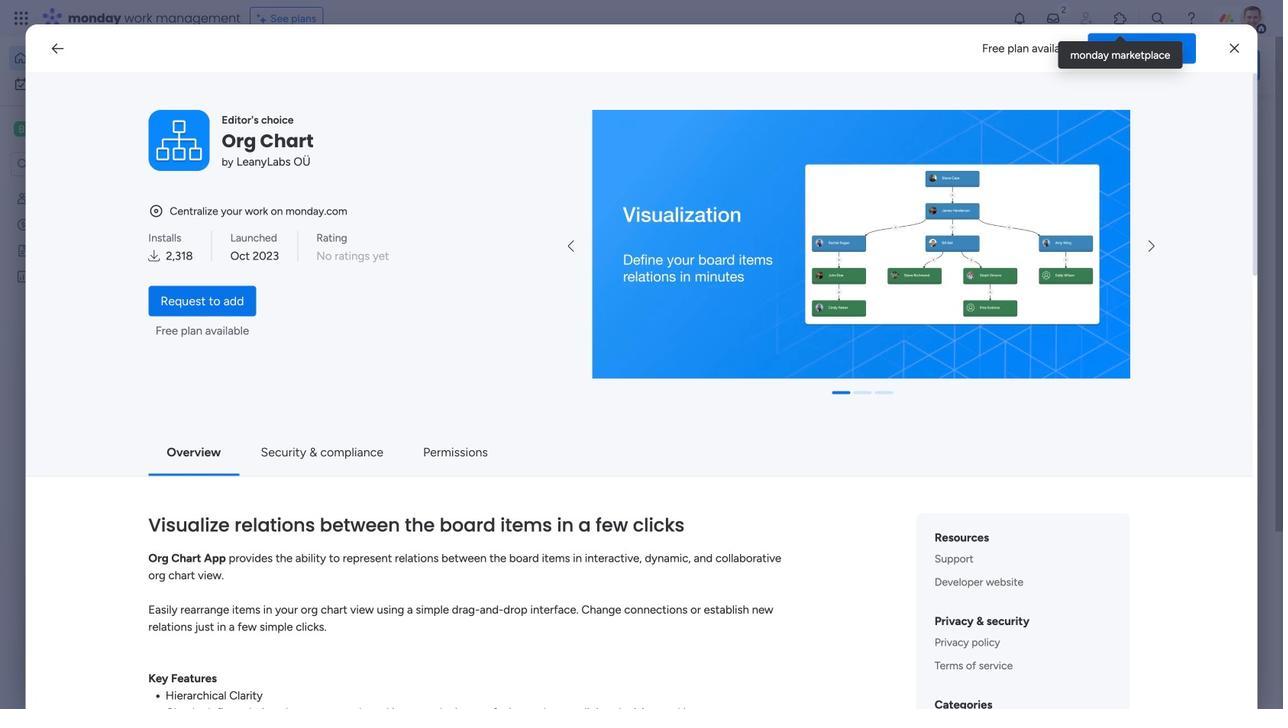 Task type: vqa. For each thing, say whether or not it's contained in the screenshot.
v2 download icon
yes



Task type: describe. For each thing, give the bounding box(es) containing it.
0 vertical spatial terry turtle image
[[1241, 6, 1265, 31]]

marketplace arrow right image
[[1149, 241, 1155, 253]]

search everything image
[[1151, 11, 1166, 26]]

public board image
[[255, 466, 272, 483]]

select product image
[[14, 11, 29, 26]]

templates image image
[[1045, 115, 1247, 221]]

1 horizontal spatial lottie animation element
[[599, 37, 1029, 95]]

2 horizontal spatial public board image
[[755, 279, 772, 296]]

getting started element
[[1031, 365, 1261, 426]]

2 image
[[1057, 1, 1071, 18]]

1 vertical spatial option
[[9, 72, 186, 96]]

2 component image from the left
[[755, 303, 769, 317]]

see plans image
[[257, 10, 270, 27]]

marketplace arrow left image
[[568, 241, 574, 253]]

quick search results list box
[[236, 143, 995, 533]]

1 vertical spatial terry turtle image
[[272, 628, 303, 659]]

2 vertical spatial terry turtle image
[[272, 684, 303, 710]]

monday marketplace image
[[1113, 11, 1128, 26]]

1 horizontal spatial public board image
[[255, 279, 272, 296]]

public dashboard image
[[16, 270, 31, 284]]

add to favorites image
[[703, 279, 718, 295]]



Task type: locate. For each thing, give the bounding box(es) containing it.
screenshot image
[[592, 110, 1131, 379]]

0 vertical spatial lottie animation element
[[599, 37, 1029, 95]]

component image
[[255, 303, 269, 317], [755, 303, 769, 317]]

public board image
[[16, 244, 31, 258], [255, 279, 272, 296], [755, 279, 772, 296]]

terry turtle image
[[1241, 6, 1265, 31], [272, 628, 303, 659], [272, 684, 303, 710]]

1 vertical spatial lottie animation element
[[0, 555, 195, 710]]

v2 download image
[[148, 248, 160, 265]]

v2 bolt switch image
[[1163, 57, 1172, 74]]

1 horizontal spatial lottie animation image
[[599, 37, 1029, 95]]

lottie animation element
[[599, 37, 1029, 95], [0, 555, 195, 710]]

0 vertical spatial option
[[9, 46, 186, 70]]

0 vertical spatial lottie animation image
[[599, 37, 1029, 95]]

help center element
[[1031, 438, 1261, 499]]

close recently visited image
[[236, 125, 254, 143]]

1 component image from the left
[[255, 303, 269, 317]]

1 horizontal spatial component image
[[755, 303, 769, 317]]

remove from favorites image
[[453, 466, 468, 482]]

2 vertical spatial option
[[0, 185, 195, 188]]

lottie animation image for the rightmost the lottie animation element
[[599, 37, 1029, 95]]

lottie animation image
[[599, 37, 1029, 95], [0, 555, 195, 710]]

0 horizontal spatial public board image
[[16, 244, 31, 258]]

help image
[[1184, 11, 1199, 26]]

option
[[9, 46, 186, 70], [9, 72, 186, 96], [0, 185, 195, 188]]

0 horizontal spatial component image
[[255, 303, 269, 317]]

dapulse x slim image
[[1230, 39, 1240, 58]]

Search in workspace field
[[32, 155, 128, 173]]

update feed image
[[1046, 11, 1061, 26]]

app logo image
[[148, 110, 210, 171]]

0 horizontal spatial lottie animation image
[[0, 555, 195, 710]]

0 horizontal spatial lottie animation element
[[0, 555, 195, 710]]

v2 user feedback image
[[1044, 57, 1055, 74]]

list box
[[0, 183, 195, 496]]

remove from favorites image
[[953, 279, 968, 295]]

1 vertical spatial lottie animation image
[[0, 555, 195, 710]]

notifications image
[[1012, 11, 1028, 26]]

lottie animation image for bottom the lottie animation element
[[0, 555, 195, 710]]



